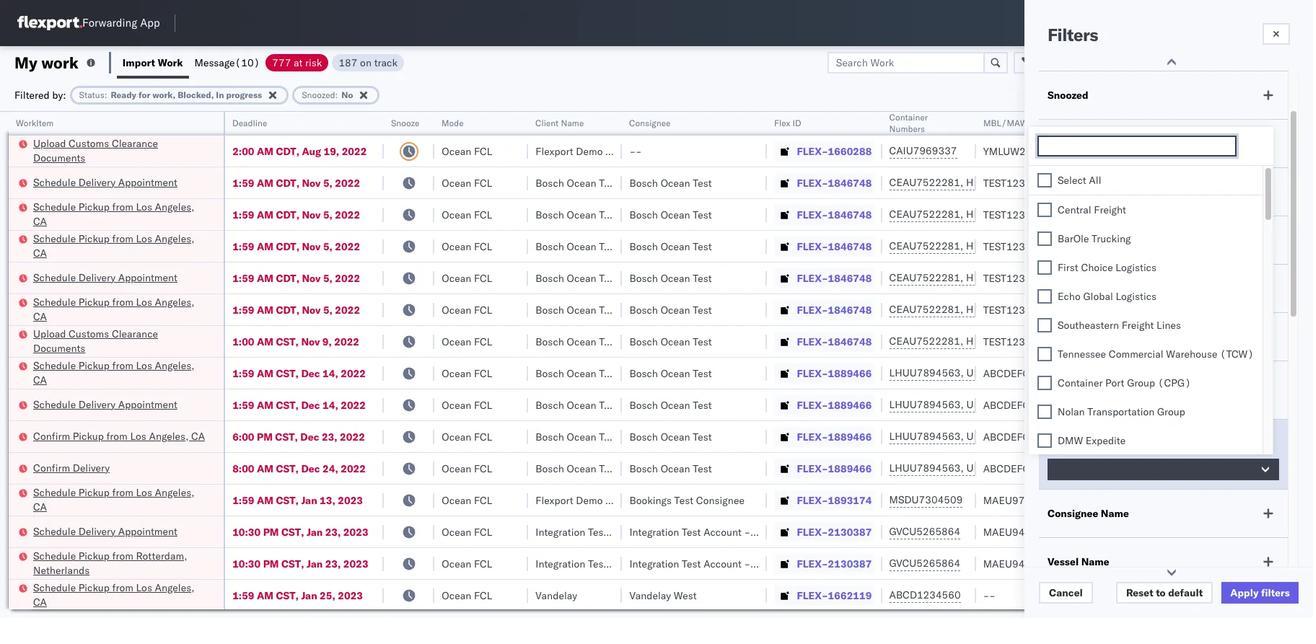 Task type: describe. For each thing, give the bounding box(es) containing it.
6 ceau7522281, hlxu6269489, hlxu8034992 from the top
[[889, 335, 1113, 348]]

2 hlxu8034992 from the top
[[1042, 208, 1113, 221]]

mbl/mawb
[[983, 118, 1033, 128]]

schedule delivery appointment for 1:59 am cst, dec 14, 2022
[[33, 398, 177, 411]]

port for arrival
[[1083, 282, 1104, 295]]

2 ocean fcl from the top
[[442, 176, 492, 189]]

karl for schedule delivery appointment
[[753, 526, 772, 539]]

deadline button
[[225, 115, 370, 129]]

5 schedule from the top
[[33, 295, 76, 308]]

4 fcl from the top
[[474, 240, 492, 253]]

integration test account - karl lagerfeld for schedule pickup from rotterdam, netherlands
[[629, 557, 817, 570]]

carrier
[[1048, 437, 1082, 450]]

group for transportation
[[1157, 405, 1185, 418]]

25,
[[320, 589, 335, 602]]

select all
[[1058, 174, 1101, 187]]

angeles, for 5th schedule pickup from los angeles, ca link from the top
[[155, 486, 194, 499]]

8:00
[[232, 462, 254, 475]]

flex id button
[[767, 115, 868, 129]]

carrier name
[[1048, 437, 1113, 450]]

nolan transportation group
[[1058, 405, 1185, 418]]

2 schedule from the top
[[33, 200, 76, 213]]

filtered by:
[[14, 88, 66, 101]]

13 ocean fcl from the top
[[442, 526, 492, 539]]

1 vertical spatial mode
[[1048, 137, 1075, 150]]

777 at risk
[[272, 56, 322, 69]]

cst, up 1:59 am cst, jan 25, 2023
[[281, 557, 304, 570]]

barole
[[1058, 232, 1089, 245]]

Search Work text field
[[827, 52, 985, 73]]

1 1:59 from the top
[[232, 176, 254, 189]]

account for schedule pickup from rotterdam, netherlands
[[704, 557, 742, 570]]

2:00 am cdt, aug 19, 2022
[[232, 145, 367, 158]]

3 flex-1846748 from the top
[[797, 240, 872, 253]]

1 ceau7522281, from the top
[[889, 176, 963, 189]]

1 1846748 from the top
[[828, 176, 872, 189]]

5 hlxu8034992 from the top
[[1042, 303, 1113, 316]]

delivery inside button
[[73, 461, 110, 474]]

8 schedule from the top
[[33, 486, 76, 499]]

4 schedule pickup from los angeles, ca from the top
[[33, 359, 194, 386]]

appointment for 1:59 am cst, dec 14, 2022
[[118, 398, 177, 411]]

9 schedule from the top
[[33, 525, 76, 538]]

5 5, from the top
[[323, 303, 333, 316]]

1:59 am cst, dec 14, 2022 for schedule pickup from los angeles, ca
[[232, 367, 366, 380]]

status : ready for work, blocked, in progress
[[79, 89, 262, 100]]

15 ocean fcl from the top
[[442, 589, 492, 602]]

13 flex- from the top
[[797, 526, 828, 539]]

forwarding app link
[[17, 16, 160, 30]]

vessel name
[[1048, 556, 1109, 569]]

pm for schedule pickup from rotterdam, netherlands
[[263, 557, 279, 570]]

2 1:59 am cdt, nov 5, 2022 from the top
[[232, 208, 360, 221]]

reset to default button
[[1116, 582, 1213, 604]]

2022 for 4th schedule pickup from los angeles, ca link from the bottom of the page
[[335, 303, 360, 316]]

import work
[[123, 56, 183, 69]]

dec left 24,
[[301, 462, 320, 475]]

(10)
[[235, 56, 260, 69]]

batch action button
[[1209, 52, 1304, 73]]

1 schedule from the top
[[33, 176, 76, 189]]

15 flex- from the top
[[797, 589, 828, 602]]

gvcu5265864 for schedule pickup from rotterdam, netherlands
[[889, 557, 960, 570]]

4 flex-1846748 from the top
[[797, 272, 872, 285]]

cst, left "25,"
[[276, 589, 299, 602]]

13,
[[320, 494, 335, 507]]

14, for schedule pickup from los angeles, ca
[[323, 367, 338, 380]]

upload customs clearance documents button for 1:00 am cst, nov 9, 2022
[[33, 326, 205, 357]]

upload customs clearance documents button for 2:00 am cdt, aug 19, 2022
[[33, 136, 205, 166]]

schedule inside schedule pickup from rotterdam, netherlands
[[33, 549, 76, 562]]

ca for 1st schedule pickup from los angeles, ca link from the bottom of the page
[[33, 596, 47, 609]]

10 ocean fcl from the top
[[442, 430, 492, 443]]

cst, down "1:59 am cst, jan 13, 2023"
[[281, 526, 304, 539]]

flex-2130387 for schedule delivery appointment
[[797, 526, 872, 539]]

2130387 for schedule delivery appointment
[[828, 526, 872, 539]]

5 schedule pickup from los angeles, ca button from the top
[[33, 485, 205, 515]]

pickup inside schedule pickup from rotterdam, netherlands
[[78, 549, 110, 562]]

ca for 5th schedule pickup from los angeles, ca link from the top
[[33, 500, 47, 513]]

gaurav jawla for test123456
[[1164, 176, 1224, 189]]

client name inside button
[[536, 118, 584, 128]]

flex-1889466 for confirm pickup from los angeles, ca
[[797, 430, 872, 443]]

6:00 pm cst, dec 23, 2022
[[232, 430, 365, 443]]

snoozed for snoozed : no
[[302, 89, 335, 100]]

7 1:59 from the top
[[232, 399, 254, 412]]

2 5, from the top
[[323, 208, 333, 221]]

dec for schedule delivery appointment
[[301, 399, 320, 412]]

schedule delivery appointment link for 1:59 am cst, dec 14, 2022
[[33, 397, 177, 412]]

1846748 for "upload customs clearance documents" button related to 1:00 am cst, nov 9, 2022
[[828, 335, 872, 348]]

integration test account - karl lagerfeld for schedule delivery appointment
[[629, 526, 817, 539]]

import work button
[[117, 46, 189, 79]]

workitem
[[16, 118, 54, 128]]

confirm delivery button
[[33, 461, 110, 477]]

rotterdam,
[[136, 549, 187, 562]]

work
[[41, 52, 79, 73]]

schedule delivery appointment button for 1:59 am cdt, nov 5, 2022
[[33, 270, 177, 286]]

confirm pickup from los angeles, ca button
[[33, 429, 205, 445]]

from for 4th schedule pickup from los angeles, ca link from the bottom of the page
[[112, 295, 133, 308]]

6 flex- from the top
[[797, 303, 828, 316]]

file
[[1066, 56, 1084, 69]]

uetu5238478 for schedule delivery appointment
[[966, 398, 1037, 411]]

app
[[140, 16, 160, 30]]

am for 1st schedule pickup from los angeles, ca button from the bottom of the page
[[257, 589, 273, 602]]

aug
[[302, 145, 321, 158]]

2023 for 5th schedule pickup from los angeles, ca link from the top
[[338, 494, 363, 507]]

customs for 1:00 am cst, nov 9, 2022
[[69, 327, 109, 340]]

1 schedule pickup from los angeles, ca from the top
[[33, 200, 194, 228]]

5 ceau7522281, hlxu6269489, hlxu8034992 from the top
[[889, 303, 1113, 316]]

ca for 5th schedule pickup from los angeles, ca link from the bottom
[[33, 246, 47, 259]]

1846748 for 5th schedule pickup from los angeles, ca button from the bottom
[[828, 240, 872, 253]]

flexport demo consignee for bookings
[[536, 494, 654, 507]]

resize handle column header for deadline
[[367, 112, 384, 618]]

jan for 1st schedule pickup from los angeles, ca link from the bottom of the page
[[301, 589, 317, 602]]

port for final
[[1074, 330, 1095, 343]]

commercial
[[1109, 348, 1164, 361]]

apply
[[1230, 587, 1259, 600]]

13 fcl from the top
[[474, 526, 492, 539]]

container port group (cpg)
[[1058, 377, 1191, 390]]

19,
[[324, 145, 339, 158]]

flex-2130387 for schedule pickup from rotterdam, netherlands
[[797, 557, 872, 570]]

1 fcl from the top
[[474, 145, 492, 158]]

5 cdt, from the top
[[276, 272, 299, 285]]

5 schedule pickup from los angeles, ca link from the top
[[33, 485, 205, 514]]

4 test123456 from the top
[[983, 272, 1044, 285]]

4 schedule from the top
[[33, 271, 76, 284]]

ca for 6th schedule pickup from los angeles, ca link from the bottom
[[33, 215, 47, 228]]

risk
[[305, 56, 322, 69]]

2 ceau7522281, from the top
[[889, 208, 963, 221]]

1 schedule pickup from los angeles, ca button from the top
[[33, 199, 205, 230]]

2 cdt, from the top
[[276, 176, 299, 189]]

actions
[[1259, 118, 1289, 128]]

angeles, for 5th schedule pickup from los angeles, ca link from the bottom
[[155, 232, 194, 245]]

forwarding app
[[82, 16, 160, 30]]

status
[[79, 89, 104, 100]]

trucking
[[1092, 232, 1131, 245]]

1 vertical spatial client name
[[1048, 185, 1107, 198]]

cst, up 8:00 am cst, dec 24, 2022
[[275, 430, 298, 443]]

operator
[[1164, 118, 1198, 128]]

abcdefg78456546 for confirm pickup from los angeles, ca
[[983, 430, 1080, 443]]

container numbers button
[[882, 109, 961, 135]]

confirm pickup from los angeles, ca
[[33, 430, 205, 443]]

dmw
[[1058, 434, 1083, 447]]

2022 for schedule delivery appointment link corresponding to 1:59 am cst, dec 14, 2022
[[341, 399, 366, 412]]

schedule pickup from rotterdam, netherlands
[[33, 549, 187, 577]]

delivery for 10:30 pm cst, jan 23, 2023
[[78, 525, 116, 538]]

vessel
[[1048, 556, 1079, 569]]

resize handle column header for flex id
[[865, 112, 882, 618]]

12 flex- from the top
[[797, 494, 828, 507]]

am for schedule delivery appointment button related to 1:59 am cst, dec 14, 2022
[[257, 399, 273, 412]]

2022 for the confirm pickup from los angeles, ca link
[[340, 430, 365, 443]]

flex id
[[774, 118, 801, 128]]

3 1:59 am cdt, nov 5, 2022 from the top
[[232, 240, 360, 253]]

vandelay west
[[629, 589, 697, 602]]

flexport for bookings test consignee
[[536, 494, 573, 507]]

no
[[341, 89, 353, 100]]

name inside button
[[561, 118, 584, 128]]

logistics for first choice logistics
[[1116, 261, 1157, 274]]

10 flex- from the top
[[797, 430, 828, 443]]

4 ceau7522281, hlxu6269489, hlxu8034992 from the top
[[889, 271, 1113, 284]]

schedule delivery appointment link for 1:59 am cdt, nov 5, 2022
[[33, 270, 177, 285]]

nov for 5th schedule pickup from los angeles, ca link from the bottom
[[302, 240, 321, 253]]

arrival port
[[1048, 282, 1104, 295]]

freight for central
[[1094, 203, 1126, 216]]

4 1:59 from the top
[[232, 272, 254, 285]]

gaurav for ymluw236679313
[[1164, 145, 1196, 158]]

3 flex- from the top
[[797, 208, 828, 221]]

3 test123456 from the top
[[983, 240, 1044, 253]]

11 flex- from the top
[[797, 462, 828, 475]]

2 flex- from the top
[[797, 176, 828, 189]]

3 ocean fcl from the top
[[442, 208, 492, 221]]

ca for third schedule pickup from los angeles, ca link from the bottom of the page
[[33, 373, 47, 386]]

snoozed for snoozed
[[1048, 89, 1088, 102]]

4 ocean fcl from the top
[[442, 240, 492, 253]]

2 ceau7522281, hlxu6269489, hlxu8034992 from the top
[[889, 208, 1113, 221]]

schedule delivery appointment button for 1:59 am cst, dec 14, 2022
[[33, 397, 177, 413]]

6 schedule from the top
[[33, 359, 76, 372]]

9 ocean fcl from the top
[[442, 399, 492, 412]]

10 resize handle column header from the left
[[1233, 112, 1250, 618]]

1 flex-1846748 from the top
[[797, 176, 872, 189]]

netherlands
[[33, 564, 90, 577]]

14 fcl from the top
[[474, 557, 492, 570]]

id
[[792, 118, 801, 128]]

4 cdt, from the top
[[276, 240, 299, 253]]

2023 for 1st schedule pickup from los angeles, ca link from the bottom of the page
[[338, 589, 363, 602]]

terminal
[[1048, 379, 1090, 392]]

cst, up 6:00 pm cst, dec 23, 2022
[[276, 399, 299, 412]]

1:00 am cst, nov 9, 2022
[[232, 335, 359, 348]]

warehouse
[[1166, 348, 1217, 361]]

4 ceau7522281, from the top
[[889, 271, 963, 284]]

schedule pickup from rotterdam, netherlands link
[[33, 549, 205, 578]]

7 fcl from the top
[[474, 335, 492, 348]]

10:30 pm cst, jan 23, 2023 for schedule delivery appointment
[[232, 526, 368, 539]]

progress
[[226, 89, 262, 100]]

1893174
[[828, 494, 872, 507]]

clearance for 1:00 am cst, nov 9, 2022
[[112, 327, 158, 340]]

integration for schedule delivery appointment
[[629, 526, 679, 539]]

4 flex- from the top
[[797, 240, 828, 253]]

2 hlxu6269489, from the top
[[966, 208, 1040, 221]]

3 fcl from the top
[[474, 208, 492, 221]]

west
[[674, 589, 697, 602]]

6:00
[[232, 430, 254, 443]]

select
[[1058, 174, 1086, 187]]

14, for schedule delivery appointment
[[323, 399, 338, 412]]

4 abcdefg78456546 from the top
[[983, 462, 1080, 475]]

11 ocean fcl from the top
[[442, 462, 492, 475]]

2:00
[[232, 145, 254, 158]]

1 1:59 am cdt, nov 5, 2022 from the top
[[232, 176, 360, 189]]

2022 for third schedule pickup from los angeles, ca link from the bottom of the page
[[341, 367, 366, 380]]

2 schedule pickup from los angeles, ca link from the top
[[33, 231, 205, 260]]

nov for 1:59 am cdt, nov 5, 2022's schedule delivery appointment link
[[302, 272, 321, 285]]

nov for 6th schedule pickup from los angeles, ca link from the bottom
[[302, 208, 321, 221]]

jan for 5th schedule pickup from los angeles, ca link from the top
[[301, 494, 317, 507]]

9,
[[322, 335, 332, 348]]

6 flex-1846748 from the top
[[797, 335, 872, 348]]

5 1:59 am cdt, nov 5, 2022 from the top
[[232, 303, 360, 316]]

flexport for --
[[536, 145, 573, 158]]

my work
[[14, 52, 79, 73]]

filters
[[1048, 24, 1098, 45]]

in
[[216, 89, 224, 100]]

mode button
[[435, 115, 514, 129]]

15 fcl from the top
[[474, 589, 492, 602]]

terminal (firms code)
[[1048, 379, 1130, 402]]

5 flex-1846748 from the top
[[797, 303, 872, 316]]

1 schedule delivery appointment from the top
[[33, 176, 177, 189]]

from for 5th schedule pickup from los angeles, ca link from the top
[[112, 486, 133, 499]]

2130387 for schedule pickup from rotterdam, netherlands
[[828, 557, 872, 570]]

6 ceau7522281, from the top
[[889, 335, 963, 348]]

snoozed : no
[[302, 89, 353, 100]]

am for "upload customs clearance documents" button for 2:00 am cdt, aug 19, 2022
[[257, 145, 273, 158]]

14 ocean fcl from the top
[[442, 557, 492, 570]]

24,
[[323, 462, 338, 475]]

group for port
[[1127, 377, 1155, 390]]

barole trucking
[[1058, 232, 1131, 245]]

1660288
[[828, 145, 872, 158]]

consignee inside button
[[629, 118, 671, 128]]

jaehyung
[[1164, 526, 1206, 539]]

1 hlxu6269489, from the top
[[966, 176, 1040, 189]]

1 cdt, from the top
[[276, 145, 299, 158]]

5 flex- from the top
[[797, 272, 828, 285]]

ymluw236679313
[[983, 145, 1076, 158]]

6 test123456 from the top
[[983, 335, 1044, 348]]

confirm delivery
[[33, 461, 110, 474]]



Task type: locate. For each thing, give the bounding box(es) containing it.
0 vertical spatial freight
[[1094, 203, 1126, 216]]

2 1:59 from the top
[[232, 208, 254, 221]]

5 1846748 from the top
[[828, 303, 872, 316]]

2 fcl from the top
[[474, 176, 492, 189]]

filtered
[[14, 88, 50, 101]]

1 horizontal spatial --
[[983, 589, 996, 602]]

4 lhuu7894563, uetu5238478 from the top
[[889, 462, 1037, 475]]

12 am from the top
[[257, 589, 273, 602]]

jawla for test123456
[[1199, 176, 1224, 189]]

2 1889466 from the top
[[828, 399, 872, 412]]

0 vertical spatial flexport
[[536, 145, 573, 158]]

test123456
[[983, 176, 1044, 189], [983, 208, 1044, 221], [983, 240, 1044, 253], [983, 272, 1044, 285], [983, 303, 1044, 316], [983, 335, 1044, 348]]

2023 down "1:59 am cst, jan 13, 2023"
[[343, 526, 368, 539]]

0 horizontal spatial container
[[889, 112, 928, 123]]

11 schedule from the top
[[33, 581, 76, 594]]

1 horizontal spatial numbers
[[1036, 118, 1071, 128]]

echo
[[1058, 290, 1081, 303]]

3 schedule from the top
[[33, 232, 76, 245]]

from for 1st schedule pickup from los angeles, ca link from the bottom of the page
[[112, 581, 133, 594]]

angeles, for 6th schedule pickup from los angeles, ca link from the bottom
[[155, 200, 194, 213]]

jan for schedule pickup from rotterdam, netherlands link
[[307, 557, 323, 570]]

1 vertical spatial 14,
[[323, 399, 338, 412]]

1 vertical spatial 23,
[[325, 526, 341, 539]]

3 schedule delivery appointment link from the top
[[33, 397, 177, 412]]

1 lagerfeld from the top
[[774, 526, 817, 539]]

1 vertical spatial flexport demo consignee
[[536, 494, 654, 507]]

los inside button
[[130, 430, 146, 443]]

10 am from the top
[[257, 462, 273, 475]]

confirm delivery link
[[33, 461, 110, 475]]

None checkbox
[[1037, 203, 1052, 217], [1037, 232, 1052, 246], [1037, 260, 1052, 275], [1037, 318, 1052, 333], [1037, 347, 1052, 361], [1037, 203, 1052, 217], [1037, 232, 1052, 246], [1037, 260, 1052, 275], [1037, 318, 1052, 333], [1037, 347, 1052, 361]]

batch
[[1232, 56, 1260, 69]]

nov for upload customs clearance documents link associated with 1:00 am cst, nov 9, 2022
[[301, 335, 320, 348]]

flex-1893174 button
[[774, 490, 875, 510], [774, 490, 875, 510]]

abcdefg78456546 down nolan
[[983, 430, 1080, 443]]

client name button
[[528, 115, 608, 129]]

upload customs clearance documents for 2:00 am cdt, aug 19, 2022
[[33, 137, 158, 164]]

vandelay for vandelay west
[[629, 589, 671, 602]]

demo down client name button
[[576, 145, 603, 158]]

:
[[104, 89, 107, 100], [335, 89, 338, 100]]

1 flex-1889466 from the top
[[797, 367, 872, 380]]

consignee name
[[1048, 507, 1129, 520]]

1 horizontal spatial group
[[1157, 405, 1185, 418]]

gaurav jawla for ymluw236679313
[[1164, 145, 1224, 158]]

0 vertical spatial gaurav jawla
[[1164, 145, 1224, 158]]

vandelay for vandelay
[[536, 589, 577, 602]]

snoozed up mbl/mawb numbers button
[[1048, 89, 1088, 102]]

2 schedule pickup from los angeles, ca from the top
[[33, 232, 194, 259]]

7 ocean fcl from the top
[[442, 335, 492, 348]]

freight up trucking
[[1094, 203, 1126, 216]]

1 vertical spatial customs
[[69, 327, 109, 340]]

at
[[294, 56, 303, 69]]

apply filters button
[[1222, 582, 1299, 604]]

0 vertical spatial mode
[[442, 118, 464, 128]]

2 schedule pickup from los angeles, ca button from the top
[[33, 231, 205, 262]]

0 vertical spatial 10:30 pm cst, jan 23, 2023
[[232, 526, 368, 539]]

0 vertical spatial 14,
[[323, 367, 338, 380]]

7 resize handle column header from the left
[[865, 112, 882, 618]]

am for 5th schedule pickup from los angeles, ca button from the bottom
[[257, 240, 273, 253]]

0 vertical spatial client name
[[536, 118, 584, 128]]

maeu9408431 up cancel
[[983, 557, 1056, 570]]

1:59 am cst, jan 25, 2023
[[232, 589, 363, 602]]

1889466 for schedule pickup from los angeles, ca
[[828, 367, 872, 380]]

am for 5th schedule pickup from los angeles, ca button from the top
[[257, 494, 273, 507]]

2 appointment from the top
[[118, 271, 177, 284]]

work,
[[152, 89, 175, 100]]

0 horizontal spatial vandelay
[[536, 589, 577, 602]]

snoozed left "no"
[[302, 89, 335, 100]]

ready
[[111, 89, 136, 100]]

1 vertical spatial upload
[[33, 327, 66, 340]]

uetu5238478 for schedule pickup from los angeles, ca
[[966, 367, 1037, 379]]

flex-1889466 for schedule pickup from los angeles, ca
[[797, 367, 872, 380]]

am for "upload customs clearance documents" button related to 1:00 am cst, nov 9, 2022
[[257, 335, 273, 348]]

pm for confirm pickup from los angeles, ca
[[257, 430, 273, 443]]

resize handle column header for mode
[[511, 112, 528, 618]]

file exception
[[1066, 56, 1134, 69]]

flexport. image
[[17, 16, 82, 30]]

maeu9408431 down maeu9736123
[[983, 526, 1056, 539]]

demo left bookings
[[576, 494, 603, 507]]

hlxu8034992 up first
[[1042, 240, 1113, 253]]

2023
[[338, 494, 363, 507], [343, 526, 368, 539], [343, 557, 368, 570], [338, 589, 363, 602]]

port down choice
[[1083, 282, 1104, 295]]

14 flex- from the top
[[797, 557, 828, 570]]

1 vertical spatial documents
[[33, 342, 85, 355]]

11 am from the top
[[257, 494, 273, 507]]

2023 right 13,
[[338, 494, 363, 507]]

3 5, from the top
[[323, 240, 333, 253]]

forwarding
[[82, 16, 137, 30]]

4 appointment from the top
[[118, 525, 177, 538]]

0 vertical spatial clearance
[[112, 137, 158, 150]]

all
[[1089, 174, 1101, 187]]

: left "no"
[[335, 89, 338, 100]]

0 vertical spatial confirm
[[33, 430, 70, 443]]

freight for southeastern
[[1122, 319, 1154, 332]]

1 2130387 from the top
[[828, 526, 872, 539]]

0 horizontal spatial numbers
[[889, 123, 925, 134]]

2 10:30 pm cst, jan 23, 2023 from the top
[[232, 557, 368, 570]]

8 flex- from the top
[[797, 367, 828, 380]]

1 vertical spatial group
[[1157, 405, 1185, 418]]

187 on track
[[339, 56, 398, 69]]

3 1:59 from the top
[[232, 240, 254, 253]]

1 vertical spatial logistics
[[1116, 290, 1157, 303]]

7 am from the top
[[257, 335, 273, 348]]

7 schedule from the top
[[33, 398, 76, 411]]

2 maeu9408431 from the top
[[983, 557, 1056, 570]]

2 flexport from the top
[[536, 494, 573, 507]]

6 schedule pickup from los angeles, ca from the top
[[33, 581, 194, 609]]

dec
[[301, 367, 320, 380], [301, 399, 320, 412], [300, 430, 319, 443], [301, 462, 320, 475]]

1 ocean fcl from the top
[[442, 145, 492, 158]]

numbers inside container numbers
[[889, 123, 925, 134]]

777
[[272, 56, 291, 69]]

1 vertical spatial demo
[[576, 494, 603, 507]]

from inside the confirm pickup from los angeles, ca link
[[106, 430, 128, 443]]

gaurav jawla
[[1164, 145, 1224, 158], [1164, 176, 1224, 189]]

1 vertical spatial gvcu5265864
[[889, 557, 960, 570]]

port up first choice logistics
[[1100, 234, 1120, 247]]

demo for bookings
[[576, 494, 603, 507]]

2 resize handle column header from the left
[[367, 112, 384, 618]]

1 vertical spatial upload customs clearance documents button
[[33, 326, 205, 357]]

1 vertical spatial client
[[1048, 185, 1077, 198]]

snooze
[[391, 118, 420, 128]]

southeastern
[[1058, 319, 1119, 332]]

flex-1662119 button
[[774, 585, 875, 606], [774, 585, 875, 606]]

2130387
[[828, 526, 872, 539], [828, 557, 872, 570]]

1 vertical spatial jawla
[[1199, 176, 1224, 189]]

0 vertical spatial customs
[[69, 137, 109, 150]]

filters
[[1261, 587, 1290, 600]]

am for third schedule pickup from los angeles, ca button from the bottom
[[257, 367, 273, 380]]

0 horizontal spatial client
[[536, 118, 559, 128]]

2022 for 1:59 am cdt, nov 5, 2022's schedule delivery appointment link
[[335, 272, 360, 285]]

1 upload customs clearance documents from the top
[[33, 137, 158, 164]]

1:59 am cst, dec 14, 2022
[[232, 367, 366, 380], [232, 399, 366, 412]]

0 vertical spatial integration test account - karl lagerfeld
[[629, 526, 817, 539]]

gvcu5265864 up abcd1234560
[[889, 557, 960, 570]]

lagerfeld for schedule pickup from rotterdam, netherlands
[[774, 557, 817, 570]]

0 vertical spatial group
[[1127, 377, 1155, 390]]

list box containing select all
[[1029, 166, 1262, 618]]

numbers up ymluw236679313
[[1036, 118, 1071, 128]]

deadline
[[232, 118, 267, 128]]

1 schedule delivery appointment link from the top
[[33, 175, 177, 189]]

1:59 am cst, dec 14, 2022 up 6:00 pm cst, dec 23, 2022
[[232, 399, 366, 412]]

2 uetu5238478 from the top
[[966, 398, 1037, 411]]

group down commercial
[[1127, 377, 1155, 390]]

1 vertical spatial container
[[1058, 377, 1103, 390]]

jawla for ymluw236679313
[[1199, 145, 1224, 158]]

integration test account - karl lagerfeld up west
[[629, 557, 817, 570]]

1 vertical spatial flex-2130387
[[797, 557, 872, 570]]

from for third schedule pickup from los angeles, ca link from the bottom of the page
[[112, 359, 133, 372]]

jan left 13,
[[301, 494, 317, 507]]

1 appointment from the top
[[118, 176, 177, 189]]

2 demo from the top
[[576, 494, 603, 507]]

0 horizontal spatial --
[[629, 145, 642, 158]]

0 vertical spatial upload customs clearance documents link
[[33, 136, 205, 165]]

pm down "1:59 am cst, jan 13, 2023"
[[263, 526, 279, 539]]

numbers up caiu7969337
[[889, 123, 925, 134]]

2130387 down 1893174
[[828, 526, 872, 539]]

0 vertical spatial upload
[[33, 137, 66, 150]]

resize handle column header for consignee
[[749, 112, 767, 618]]

1889466 for confirm pickup from los angeles, ca
[[828, 430, 872, 443]]

2 schedule delivery appointment from the top
[[33, 271, 177, 284]]

2 karl from the top
[[753, 557, 772, 570]]

1 upload from the top
[[33, 137, 66, 150]]

1 lhuu7894563, from the top
[[889, 367, 964, 379]]

3 ceau7522281, from the top
[[889, 240, 963, 253]]

0 vertical spatial account
[[704, 526, 742, 539]]

from inside schedule pickup from rotterdam, netherlands
[[112, 549, 133, 562]]

1 uetu5238478 from the top
[[966, 367, 1037, 379]]

10:30 pm cst, jan 23, 2023 for schedule pickup from rotterdam, netherlands
[[232, 557, 368, 570]]

1889466
[[828, 367, 872, 380], [828, 399, 872, 412], [828, 430, 872, 443], [828, 462, 872, 475]]

abcdefg78456546 up maeu9736123
[[983, 462, 1080, 475]]

0 vertical spatial demo
[[576, 145, 603, 158]]

1 vertical spatial upload customs clearance documents link
[[33, 326, 205, 355]]

mode down mbl/mawb numbers button
[[1048, 137, 1075, 150]]

2 integration test account - karl lagerfeld from the top
[[629, 557, 817, 570]]

1 schedule delivery appointment button from the top
[[33, 175, 177, 191]]

10:30 pm cst, jan 23, 2023 down "1:59 am cst, jan 13, 2023"
[[232, 526, 368, 539]]

2022
[[342, 145, 367, 158], [335, 176, 360, 189], [335, 208, 360, 221], [335, 240, 360, 253], [335, 272, 360, 285], [335, 303, 360, 316], [334, 335, 359, 348], [341, 367, 366, 380], [341, 399, 366, 412], [340, 430, 365, 443], [341, 462, 366, 475]]

1846748 for first schedule pickup from los angeles, ca button from the top
[[828, 208, 872, 221]]

flex-2130387 up flex-1662119
[[797, 557, 872, 570]]

2 jawla from the top
[[1199, 176, 1224, 189]]

2022 for upload customs clearance documents link associated with 1:00 am cst, nov 9, 2022
[[334, 335, 359, 348]]

0 vertical spatial --
[[629, 145, 642, 158]]

10 fcl from the top
[[474, 430, 492, 443]]

cst, left 9,
[[276, 335, 299, 348]]

pm right 6:00
[[257, 430, 273, 443]]

final
[[1048, 330, 1071, 343]]

reset
[[1126, 587, 1153, 600]]

0 vertical spatial upload customs clearance documents
[[33, 137, 158, 164]]

1 vertical spatial confirm
[[33, 461, 70, 474]]

0 vertical spatial maeu9408431
[[983, 526, 1056, 539]]

schedule delivery appointment link for 10:30 pm cst, jan 23, 2023
[[33, 524, 177, 539]]

-- right abcd1234560
[[983, 589, 996, 602]]

freight up commercial
[[1122, 319, 1154, 332]]

6 fcl from the top
[[474, 303, 492, 316]]

1 horizontal spatial snoozed
[[1048, 89, 1088, 102]]

dec up 6:00 pm cst, dec 23, 2022
[[301, 399, 320, 412]]

ca for 4th schedule pickup from los angeles, ca link from the bottom of the page
[[33, 310, 47, 323]]

1 vertical spatial 2130387
[[828, 557, 872, 570]]

uetu5238478 left "carrier"
[[966, 430, 1037, 443]]

10:30 up 1:59 am cst, jan 25, 2023
[[232, 557, 261, 570]]

4 schedule pickup from los angeles, ca link from the top
[[33, 358, 205, 387]]

confirm for confirm delivery
[[33, 461, 70, 474]]

customs for 2:00 am cdt, aug 19, 2022
[[69, 137, 109, 150]]

11 fcl from the top
[[474, 462, 492, 475]]

lagerfeld up flex-1662119
[[774, 557, 817, 570]]

4 hlxu8034992 from the top
[[1042, 271, 1113, 284]]

4 5, from the top
[[323, 272, 333, 285]]

0 vertical spatial 10:30
[[232, 526, 261, 539]]

23, up 24,
[[322, 430, 337, 443]]

1 5, from the top
[[323, 176, 333, 189]]

1 vertical spatial 10:30
[[232, 557, 261, 570]]

cst, down 8:00 am cst, dec 24, 2022
[[276, 494, 299, 507]]

1 10:30 pm cst, jan 23, 2023 from the top
[[232, 526, 368, 539]]

account for schedule delivery appointment
[[704, 526, 742, 539]]

caiu7969337
[[889, 144, 957, 157]]

0 vertical spatial container
[[889, 112, 928, 123]]

8:00 am cst, dec 24, 2022
[[232, 462, 366, 475]]

customs
[[69, 137, 109, 150], [69, 327, 109, 340]]

angeles, for 1st schedule pickup from los angeles, ca link from the bottom of the page
[[155, 581, 194, 594]]

Search Shipments (/) text field
[[1037, 12, 1176, 34]]

2 10:30 from the top
[[232, 557, 261, 570]]

5,
[[323, 176, 333, 189], [323, 208, 333, 221], [323, 240, 333, 253], [323, 272, 333, 285], [323, 303, 333, 316]]

pm up 1:59 am cst, jan 25, 2023
[[263, 557, 279, 570]]

exception
[[1086, 56, 1134, 69]]

0 vertical spatial upload customs clearance documents button
[[33, 136, 205, 166]]

3 hlxu8034992 from the top
[[1042, 240, 1113, 253]]

from for schedule pickup from rotterdam, netherlands link
[[112, 549, 133, 562]]

flex-1893174
[[797, 494, 872, 507]]

lhuu7894563, uetu5238478 for schedule delivery appointment
[[889, 398, 1037, 411]]

angeles, for third schedule pickup from los angeles, ca link from the bottom of the page
[[155, 359, 194, 372]]

1662119
[[828, 589, 872, 602]]

on
[[360, 56, 372, 69]]

1 vertical spatial gaurav jawla
[[1164, 176, 1224, 189]]

4 lhuu7894563, from the top
[[889, 462, 964, 475]]

am for fourth schedule pickup from los angeles, ca button from the bottom of the page
[[257, 303, 273, 316]]

blocked,
[[178, 89, 214, 100]]

abcdefg78456546 up the code)
[[983, 367, 1080, 380]]

jan left "25,"
[[301, 589, 317, 602]]

dec for schedule pickup from los angeles, ca
[[301, 367, 320, 380]]

1 horizontal spatial mode
[[1048, 137, 1075, 150]]

gaurav
[[1164, 145, 1196, 158], [1164, 176, 1196, 189]]

container up caiu7969337
[[889, 112, 928, 123]]

1 vertical spatial karl
[[753, 557, 772, 570]]

0 horizontal spatial :
[[104, 89, 107, 100]]

6 hlxu8034992 from the top
[[1042, 335, 1113, 348]]

23, up "25,"
[[325, 557, 341, 570]]

cancel
[[1049, 587, 1083, 600]]

my
[[14, 52, 37, 73]]

upload for 1:00 am cst, nov 9, 2022
[[33, 327, 66, 340]]

hlxu8034992 up barole
[[1042, 208, 1113, 221]]

logistics up "southeastern freight lines"
[[1116, 290, 1157, 303]]

1:59 am cst, dec 14, 2022 for schedule delivery appointment
[[232, 399, 366, 412]]

expedite
[[1086, 434, 1126, 447]]

1 vertical spatial 10:30 pm cst, jan 23, 2023
[[232, 557, 368, 570]]

1 vertical spatial account
[[704, 557, 742, 570]]

by:
[[52, 88, 66, 101]]

0 vertical spatial flexport demo consignee
[[536, 145, 654, 158]]

from for 6th schedule pickup from los angeles, ca link from the bottom
[[112, 200, 133, 213]]

2022 for 2:00 am cdt, aug 19, 2022's upload customs clearance documents link
[[342, 145, 367, 158]]

flex-1889466
[[797, 367, 872, 380], [797, 399, 872, 412], [797, 430, 872, 443], [797, 462, 872, 475]]

agen
[[1293, 526, 1313, 539]]

uetu5238478 left the code)
[[966, 398, 1037, 411]]

1 vertical spatial clearance
[[112, 327, 158, 340]]

jawla
[[1199, 145, 1224, 158], [1199, 176, 1224, 189]]

default
[[1168, 587, 1203, 600]]

0 horizontal spatial snoozed
[[302, 89, 335, 100]]

1 vertical spatial --
[[983, 589, 996, 602]]

lagerfeld down flex-1893174
[[774, 526, 817, 539]]

: left ready
[[104, 89, 107, 100]]

logistics down trucking
[[1116, 261, 1157, 274]]

2130387 up 1662119
[[828, 557, 872, 570]]

group down (cpg)
[[1157, 405, 1185, 418]]

0 vertical spatial pm
[[257, 430, 273, 443]]

0 vertical spatial 1:59 am cst, dec 14, 2022
[[232, 367, 366, 380]]

0 horizontal spatial group
[[1127, 377, 1155, 390]]

cancel button
[[1039, 582, 1093, 604]]

confirm pickup from los angeles, ca link
[[33, 429, 205, 443]]

container inside button
[[889, 112, 928, 123]]

1 horizontal spatial client
[[1048, 185, 1077, 198]]

1:59 am cst, dec 14, 2022 down the 1:00 am cst, nov 9, 2022
[[232, 367, 366, 380]]

8 resize handle column header from the left
[[959, 112, 976, 618]]

delivery for 1:59 am cdt, nov 5, 2022
[[78, 271, 116, 284]]

1 horizontal spatial :
[[335, 89, 338, 100]]

container down tennessee
[[1058, 377, 1103, 390]]

code)
[[1048, 389, 1082, 402]]

2 lagerfeld from the top
[[774, 557, 817, 570]]

port up tennessee
[[1074, 330, 1095, 343]]

cst, up "1:59 am cst, jan 13, 2023"
[[276, 462, 299, 475]]

logistics for echo global logistics
[[1116, 290, 1157, 303]]

1 vertical spatial 1:59 am cst, dec 14, 2022
[[232, 399, 366, 412]]

integration down bookings
[[629, 526, 679, 539]]

1 : from the left
[[104, 89, 107, 100]]

bookings
[[629, 494, 672, 507]]

2 vertical spatial pm
[[263, 557, 279, 570]]

test
[[599, 176, 618, 189], [693, 176, 712, 189], [599, 208, 618, 221], [693, 208, 712, 221], [599, 240, 618, 253], [693, 240, 712, 253], [599, 272, 618, 285], [693, 272, 712, 285], [599, 303, 618, 316], [693, 303, 712, 316], [599, 335, 618, 348], [693, 335, 712, 348], [599, 367, 618, 380], [693, 367, 712, 380], [599, 399, 618, 412], [693, 399, 712, 412], [599, 430, 618, 443], [693, 430, 712, 443], [599, 462, 618, 475], [693, 462, 712, 475], [674, 494, 693, 507], [682, 526, 701, 539], [1241, 526, 1260, 539], [682, 557, 701, 570]]

2 schedule delivery appointment button from the top
[[33, 270, 177, 286]]

1 clearance from the top
[[112, 137, 158, 150]]

3 schedule pickup from los angeles, ca link from the top
[[33, 295, 205, 324]]

10:30 pm cst, jan 23, 2023 up 1:59 am cst, jan 25, 2023
[[232, 557, 368, 570]]

maeu9736123
[[983, 494, 1056, 507]]

0 vertical spatial logistics
[[1116, 261, 1157, 274]]

0 vertical spatial gvcu5265864
[[889, 525, 960, 538]]

hlxu8034992 up echo
[[1042, 271, 1113, 284]]

flex-2130387 down flex-1893174
[[797, 526, 872, 539]]

lines
[[1157, 319, 1181, 332]]

hlxu8034992 up central
[[1042, 176, 1113, 189]]

2023 right "25,"
[[338, 589, 363, 602]]

1 am from the top
[[257, 145, 273, 158]]

reset to default
[[1126, 587, 1203, 600]]

angeles, for 4th schedule pickup from los angeles, ca link from the bottom of the page
[[155, 295, 194, 308]]

documents for 2:00
[[33, 151, 85, 164]]

1 documents from the top
[[33, 151, 85, 164]]

appointment for 10:30 pm cst, jan 23, 2023
[[118, 525, 177, 538]]

uetu5238478 for confirm pickup from los angeles, ca
[[966, 430, 1037, 443]]

appointment for 1:59 am cdt, nov 5, 2022
[[118, 271, 177, 284]]

1 vertical spatial freight
[[1122, 319, 1154, 332]]

dec down the 1:00 am cst, nov 9, 2022
[[301, 367, 320, 380]]

10:30 for schedule pickup from rotterdam, netherlands
[[232, 557, 261, 570]]

departure port
[[1048, 234, 1120, 247]]

hlxu8034992 up southeastern
[[1042, 303, 1113, 316]]

2 vertical spatial 23,
[[325, 557, 341, 570]]

jaehyung choi - test origin agen
[[1164, 526, 1313, 539]]

None checkbox
[[1037, 173, 1052, 188], [1037, 289, 1052, 304], [1037, 376, 1052, 390], [1037, 405, 1052, 419], [1037, 434, 1052, 448], [1037, 173, 1052, 188], [1037, 289, 1052, 304], [1037, 376, 1052, 390], [1037, 405, 1052, 419], [1037, 434, 1052, 448]]

14, up 6:00 pm cst, dec 23, 2022
[[323, 399, 338, 412]]

confirm
[[33, 430, 70, 443], [33, 461, 70, 474]]

0 vertical spatial jawla
[[1199, 145, 1224, 158]]

delivery
[[78, 176, 116, 189], [78, 271, 116, 284], [78, 398, 116, 411], [73, 461, 110, 474], [78, 525, 116, 538]]

angeles, inside button
[[149, 430, 189, 443]]

from
[[112, 200, 133, 213], [112, 232, 133, 245], [112, 295, 133, 308], [112, 359, 133, 372], [106, 430, 128, 443], [112, 486, 133, 499], [112, 549, 133, 562], [112, 581, 133, 594]]

ca for the confirm pickup from los angeles, ca link
[[191, 430, 205, 443]]

integration test account - karl lagerfeld
[[629, 526, 817, 539], [629, 557, 817, 570]]

gvcu5265864 down msdu7304509
[[889, 525, 960, 538]]

5 hlxu6269489, from the top
[[966, 303, 1040, 316]]

2 flexport demo consignee from the top
[[536, 494, 654, 507]]

0 vertical spatial integration
[[629, 526, 679, 539]]

flex-2130387 button
[[774, 522, 875, 542], [774, 522, 875, 542], [774, 554, 875, 574], [774, 554, 875, 574]]

lhuu7894563, uetu5238478 for schedule pickup from los angeles, ca
[[889, 367, 1037, 379]]

None text field
[[1043, 141, 1235, 153]]

1 vertical spatial gaurav
[[1164, 176, 1196, 189]]

mode inside button
[[442, 118, 464, 128]]

mbl/mawb numbers
[[983, 118, 1071, 128]]

0 vertical spatial karl
[[753, 526, 772, 539]]

lhuu7894563,
[[889, 367, 964, 379], [889, 398, 964, 411], [889, 430, 964, 443], [889, 462, 964, 475]]

cdt,
[[276, 145, 299, 158], [276, 176, 299, 189], [276, 208, 299, 221], [276, 240, 299, 253], [276, 272, 299, 285], [276, 303, 299, 316]]

jan up "25,"
[[307, 557, 323, 570]]

0 vertical spatial gaurav
[[1164, 145, 1196, 158]]

14, down 9,
[[323, 367, 338, 380]]

1 gvcu5265864 from the top
[[889, 525, 960, 538]]

global
[[1083, 290, 1113, 303]]

list box
[[1029, 166, 1262, 618]]

3 schedule delivery appointment button from the top
[[33, 397, 177, 413]]

integration test account - karl lagerfeld down bookings test consignee
[[629, 526, 817, 539]]

flex-1662119
[[797, 589, 872, 602]]

10:30 down "1:59 am cst, jan 13, 2023"
[[232, 526, 261, 539]]

from for the confirm pickup from los angeles, ca link
[[106, 430, 128, 443]]

uetu5238478
[[966, 367, 1037, 379], [966, 398, 1037, 411], [966, 430, 1037, 443], [966, 462, 1037, 475]]

1 vertical spatial upload customs clearance documents
[[33, 327, 158, 355]]

schedule pickup from los angeles, ca
[[33, 200, 194, 228], [33, 232, 194, 259], [33, 295, 194, 323], [33, 359, 194, 386], [33, 486, 194, 513], [33, 581, 194, 609]]

maeu9408431 for schedule delivery appointment
[[983, 526, 1056, 539]]

dmw expedite
[[1058, 434, 1126, 447]]

ca inside button
[[191, 430, 205, 443]]

2023 up 1:59 am cst, jan 25, 2023
[[343, 557, 368, 570]]

resize handle column header
[[206, 112, 224, 618], [367, 112, 384, 618], [417, 112, 435, 618], [511, 112, 528, 618], [605, 112, 622, 618], [749, 112, 767, 618], [865, 112, 882, 618], [959, 112, 976, 618], [1139, 112, 1156, 618], [1233, 112, 1250, 618], [1276, 112, 1294, 618]]

maeu9408431 for schedule pickup from rotterdam, netherlands
[[983, 557, 1056, 570]]

abcdefg78456546 for schedule delivery appointment
[[983, 399, 1080, 412]]

23, down 13,
[[325, 526, 341, 539]]

lhuu7894563, for schedule pickup from los angeles, ca
[[889, 367, 964, 379]]

mbl/mawb numbers button
[[976, 115, 1142, 129]]

cst, down the 1:00 am cst, nov 9, 2022
[[276, 367, 299, 380]]

central freight
[[1058, 203, 1126, 216]]

karl for schedule pickup from rotterdam, netherlands
[[753, 557, 772, 570]]

name
[[561, 118, 584, 128], [1079, 185, 1107, 198], [1084, 437, 1113, 450], [1101, 507, 1129, 520], [1081, 556, 1109, 569]]

freight
[[1094, 203, 1126, 216], [1122, 319, 1154, 332]]

1 vertical spatial integration test account - karl lagerfeld
[[629, 557, 817, 570]]

2022 for 6th schedule pickup from los angeles, ca link from the bottom
[[335, 208, 360, 221]]

-- down the consignee button
[[629, 145, 642, 158]]

1 vertical spatial lagerfeld
[[774, 557, 817, 570]]

6 hlxu6269489, from the top
[[966, 335, 1040, 348]]

uetu5238478 left terminal
[[966, 367, 1037, 379]]

1 horizontal spatial vandelay
[[629, 589, 671, 602]]

angeles, for the confirm pickup from los angeles, ca link
[[149, 430, 189, 443]]

mode right snooze
[[442, 118, 464, 128]]

am
[[257, 145, 273, 158], [257, 176, 273, 189], [257, 208, 273, 221], [257, 240, 273, 253], [257, 272, 273, 285], [257, 303, 273, 316], [257, 335, 273, 348], [257, 367, 273, 380], [257, 399, 273, 412], [257, 462, 273, 475], [257, 494, 273, 507], [257, 589, 273, 602]]

arrival
[[1048, 282, 1080, 295]]

5 schedule pickup from los angeles, ca from the top
[[33, 486, 194, 513]]

3 ceau7522281, hlxu6269489, hlxu8034992 from the top
[[889, 240, 1113, 253]]

1 vertical spatial pm
[[263, 526, 279, 539]]

hlxu8034992 down southeastern
[[1042, 335, 1113, 348]]

1 vertical spatial maeu9408431
[[983, 557, 1056, 570]]

0 vertical spatial documents
[[33, 151, 85, 164]]

9 fcl from the top
[[474, 399, 492, 412]]

1 gaurav jawla from the top
[[1164, 145, 1224, 158]]

8 1:59 from the top
[[232, 494, 254, 507]]

0 horizontal spatial mode
[[442, 118, 464, 128]]

0 vertical spatial 23,
[[322, 430, 337, 443]]

0 horizontal spatial client name
[[536, 118, 584, 128]]

upload customs clearance documents for 1:00 am cst, nov 9, 2022
[[33, 327, 158, 355]]

port up transportation
[[1105, 377, 1124, 390]]

9 am from the top
[[257, 399, 273, 412]]

flexport demo consignee for -
[[536, 145, 654, 158]]

client inside client name button
[[536, 118, 559, 128]]

0 vertical spatial 2130387
[[828, 526, 872, 539]]

0 vertical spatial lagerfeld
[[774, 526, 817, 539]]

dec up 8:00 am cst, dec 24, 2022
[[300, 430, 319, 443]]

abcdefg78456546 down terminal
[[983, 399, 1080, 412]]

0 vertical spatial client
[[536, 118, 559, 128]]

23, for los
[[322, 430, 337, 443]]

3 appointment from the top
[[118, 398, 177, 411]]

1 horizontal spatial client name
[[1048, 185, 1107, 198]]

first
[[1058, 261, 1078, 274]]

8 fcl from the top
[[474, 367, 492, 380]]

2 test123456 from the top
[[983, 208, 1044, 221]]

bosch
[[536, 176, 564, 189], [629, 176, 658, 189], [536, 208, 564, 221], [629, 208, 658, 221], [536, 240, 564, 253], [629, 240, 658, 253], [536, 272, 564, 285], [629, 272, 658, 285], [536, 303, 564, 316], [629, 303, 658, 316], [536, 335, 564, 348], [629, 335, 658, 348], [536, 367, 564, 380], [629, 367, 658, 380], [536, 399, 564, 412], [629, 399, 658, 412], [536, 430, 564, 443], [629, 430, 658, 443], [536, 462, 564, 475], [629, 462, 658, 475]]

tennessee commercial warehouse (tcw)
[[1058, 348, 1254, 361]]

0 vertical spatial flex-2130387
[[797, 526, 872, 539]]

lhuu7894563, for confirm pickup from los angeles, ca
[[889, 430, 964, 443]]

1 abcdefg78456546 from the top
[[983, 367, 1080, 380]]

: for status
[[104, 89, 107, 100]]

gvcu5265864 for schedule delivery appointment
[[889, 525, 960, 538]]

1 vertical spatial flexport
[[536, 494, 573, 507]]

upload for 2:00 am cdt, aug 19, 2022
[[33, 137, 66, 150]]

4 1889466 from the top
[[828, 462, 872, 475]]

1 vertical spatial integration
[[629, 557, 679, 570]]

jan down 13,
[[307, 526, 323, 539]]

am for first schedule pickup from los angeles, ca button from the top
[[257, 208, 273, 221]]

: for snoozed
[[335, 89, 338, 100]]

1 horizontal spatial container
[[1058, 377, 1103, 390]]

integration up the vandelay west
[[629, 557, 679, 570]]

uetu5238478 up maeu9736123
[[966, 462, 1037, 475]]

2 integration from the top
[[629, 557, 679, 570]]

1 flexport demo consignee from the top
[[536, 145, 654, 158]]

1 resize handle column header from the left
[[206, 112, 224, 618]]



Task type: vqa. For each thing, say whether or not it's contained in the screenshot.
Flex-1753592 button
no



